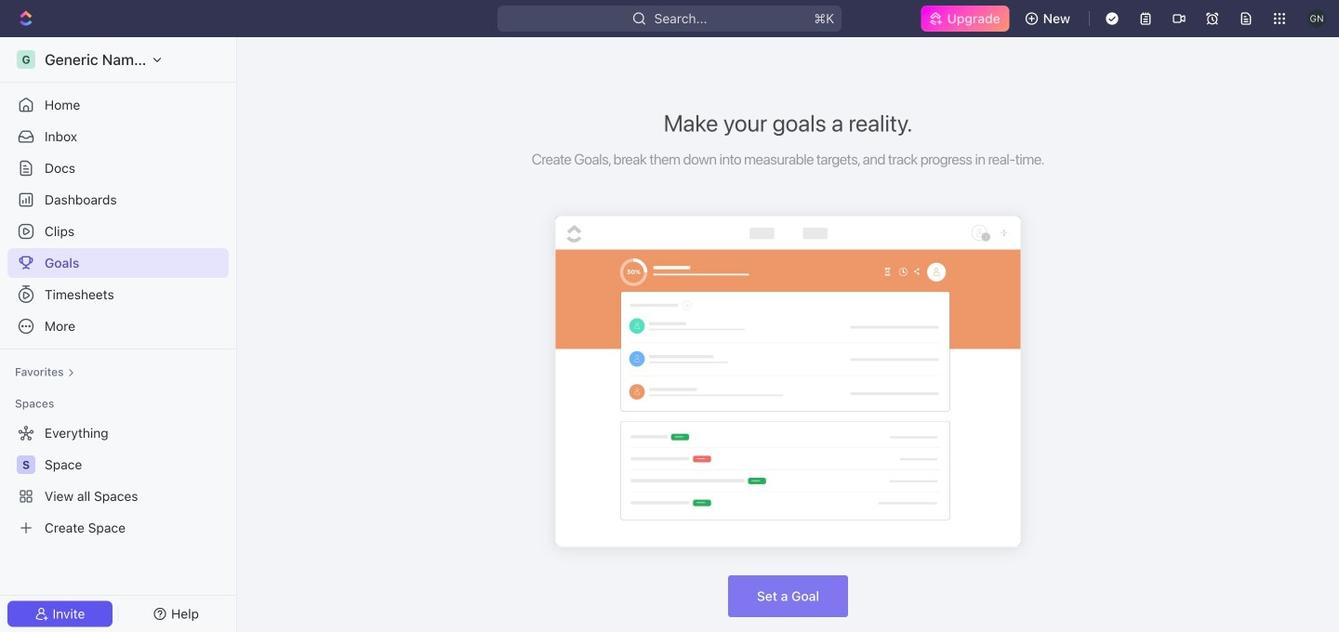 Task type: locate. For each thing, give the bounding box(es) containing it.
space, , element
[[17, 456, 35, 474]]

tree inside sidebar navigation
[[7, 418, 229, 543]]

tree
[[7, 418, 229, 543]]



Task type: describe. For each thing, give the bounding box(es) containing it.
generic name's workspace, , element
[[17, 50, 35, 69]]

sidebar navigation
[[0, 37, 241, 632]]



Task type: vqa. For each thing, say whether or not it's contained in the screenshot.
option
no



